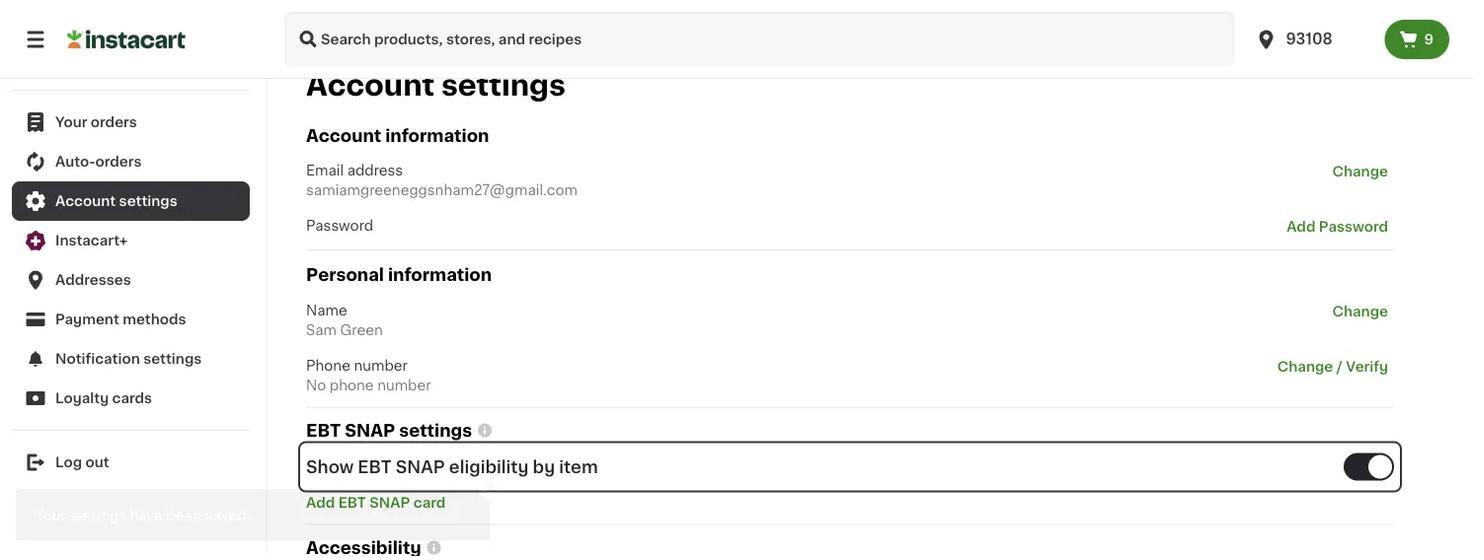 Task type: describe. For each thing, give the bounding box(es) containing it.
notification
[[55, 353, 140, 367]]

orders for auto-orders
[[95, 156, 142, 169]]

eligibility
[[449, 460, 529, 476]]

93108
[[1286, 32, 1333, 46]]

name sam green
[[306, 304, 383, 338]]

ebt snap settings
[[306, 423, 472, 440]]

0 vertical spatial snap
[[345, 423, 395, 440]]

add for add password
[[1287, 221, 1316, 235]]

your orders link
[[12, 103, 250, 143]]

name
[[306, 304, 347, 318]]

sam
[[306, 324, 337, 338]]

add password
[[1287, 221, 1388, 235]]

personal
[[306, 268, 384, 285]]

Search field
[[284, 12, 1235, 67]]

change inside button
[[1278, 360, 1333, 374]]

no
[[306, 379, 326, 393]]

phone
[[330, 379, 374, 393]]

payment methods
[[55, 314, 186, 327]]

93108 button
[[1243, 12, 1385, 67]]

notification settings link
[[12, 340, 250, 380]]

loyalty cards
[[55, 393, 152, 406]]

ebt for add
[[338, 497, 366, 510]]

1 vertical spatial number
[[377, 379, 431, 393]]

addresses
[[55, 274, 131, 288]]

change for account information
[[1333, 166, 1388, 179]]

address
[[347, 165, 403, 178]]

your settings have been saved.
[[36, 509, 250, 523]]

show ebt snap eligibility by item
[[306, 460, 598, 476]]

log
[[55, 457, 82, 471]]

been
[[166, 509, 202, 523]]

ebt for show
[[358, 460, 392, 476]]

information for account information
[[385, 128, 489, 145]]

cards
[[112, 393, 152, 406]]

log out link
[[12, 444, 250, 483]]

card
[[414, 497, 446, 510]]

0 vertical spatial account
[[306, 72, 435, 100]]

item
[[559, 460, 598, 476]]

verify
[[1346, 360, 1388, 374]]

log out
[[55, 457, 109, 471]]

loyalty cards link
[[12, 380, 250, 419]]

1 vertical spatial account
[[306, 128, 381, 145]]



Task type: locate. For each thing, give the bounding box(es) containing it.
auto-orders
[[55, 156, 142, 169]]

email address samiamgreeneggsnham27@gmail.com
[[306, 165, 578, 198]]

ebt up show
[[306, 423, 341, 440]]

account settings link
[[12, 182, 250, 222]]

1 vertical spatial snap
[[396, 460, 445, 476]]

2 vertical spatial account
[[55, 195, 116, 209]]

add password button
[[1281, 217, 1394, 239]]

add inside button
[[1287, 221, 1316, 235]]

back
[[55, 52, 91, 66]]

change button up verify
[[1327, 301, 1394, 323]]

password inside button
[[1319, 221, 1388, 235]]

change / verify button
[[1272, 356, 1394, 378]]

settings
[[441, 72, 566, 100], [119, 195, 178, 209], [143, 353, 202, 367], [399, 423, 472, 440], [70, 509, 126, 523]]

1 vertical spatial orders
[[95, 156, 142, 169]]

payment methods link
[[12, 301, 250, 340]]

change up verify
[[1333, 305, 1388, 319]]

snap for show ebt snap eligibility by item
[[396, 460, 445, 476]]

change left '/'
[[1278, 360, 1333, 374]]

0 horizontal spatial add
[[306, 497, 335, 510]]

1 change button from the top
[[1327, 162, 1394, 183]]

orders up account settings link
[[95, 156, 142, 169]]

change button up add password
[[1327, 162, 1394, 183]]

number
[[354, 359, 408, 373], [377, 379, 431, 393]]

0 horizontal spatial password
[[306, 220, 373, 234]]

back link
[[12, 39, 250, 79]]

0 vertical spatial change
[[1333, 166, 1388, 179]]

9 button
[[1385, 20, 1450, 59]]

personal information
[[306, 268, 492, 285]]

1 vertical spatial add
[[306, 497, 335, 510]]

your orders
[[55, 116, 137, 130]]

out
[[85, 457, 109, 471]]

information for personal information
[[388, 268, 492, 285]]

information
[[385, 128, 489, 145], [388, 268, 492, 285]]

close toast image
[[483, 481, 499, 497]]

account up account information
[[306, 72, 435, 100]]

instacart logo image
[[67, 28, 186, 51]]

snap down phone
[[345, 423, 395, 440]]

change up add password
[[1333, 166, 1388, 179]]

auto-
[[55, 156, 95, 169]]

your for your settings have been saved.
[[36, 509, 66, 523]]

your
[[55, 116, 87, 130], [36, 509, 66, 523]]

instacart+
[[55, 235, 128, 248]]

1 horizontal spatial add
[[1287, 221, 1316, 235]]

add for add ebt snap card
[[306, 497, 335, 510]]

0 vertical spatial number
[[354, 359, 408, 373]]

ebt up add ebt snap card on the bottom left of the page
[[358, 460, 392, 476]]

/
[[1337, 360, 1343, 374]]

snap up card
[[396, 460, 445, 476]]

ebt
[[306, 423, 341, 440], [358, 460, 392, 476], [338, 497, 366, 510]]

orders for your orders
[[91, 116, 137, 130]]

change / verify
[[1278, 360, 1388, 374]]

change button
[[1327, 162, 1394, 183], [1327, 301, 1394, 323]]

change button for personal information
[[1327, 301, 1394, 323]]

2 vertical spatial ebt
[[338, 497, 366, 510]]

account settings down "auto-orders" link
[[55, 195, 178, 209]]

show
[[306, 460, 354, 476]]

0 vertical spatial ebt
[[306, 423, 341, 440]]

account settings
[[306, 72, 566, 100], [55, 195, 178, 209]]

phone
[[306, 359, 351, 373]]

1 vertical spatial your
[[36, 509, 66, 523]]

payment
[[55, 314, 119, 327]]

account up instacart+
[[55, 195, 116, 209]]

number up ebt snap settings
[[377, 379, 431, 393]]

ebt down show
[[338, 497, 366, 510]]

have
[[130, 509, 163, 523]]

by
[[533, 460, 555, 476]]

your down 'log'
[[36, 509, 66, 523]]

93108 button
[[1255, 12, 1373, 67]]

1 vertical spatial change button
[[1327, 301, 1394, 323]]

instacart+ link
[[12, 222, 250, 261]]

1 vertical spatial information
[[388, 268, 492, 285]]

2 change button from the top
[[1327, 301, 1394, 323]]

9
[[1424, 33, 1434, 46]]

2 vertical spatial snap
[[370, 497, 410, 510]]

account up email
[[306, 128, 381, 145]]

loyalty
[[55, 393, 109, 406]]

information down 'samiamgreeneggsnham27@gmail.com'
[[388, 268, 492, 285]]

orders
[[91, 116, 137, 130], [95, 156, 142, 169]]

add
[[1287, 221, 1316, 235], [306, 497, 335, 510]]

your up auto-
[[55, 116, 87, 130]]

0 vertical spatial information
[[385, 128, 489, 145]]

snap left card
[[370, 497, 410, 510]]

addresses link
[[12, 261, 250, 301]]

saved.
[[205, 509, 250, 523]]

change button for account information
[[1327, 162, 1394, 183]]

password
[[306, 220, 373, 234], [1319, 221, 1388, 235]]

add ebt snap card link
[[306, 497, 446, 510]]

1 vertical spatial ebt
[[358, 460, 392, 476]]

1 horizontal spatial account settings
[[306, 72, 566, 100]]

account settings up account information
[[306, 72, 566, 100]]

green
[[340, 324, 383, 338]]

number up phone
[[354, 359, 408, 373]]

account
[[306, 72, 435, 100], [306, 128, 381, 145], [55, 195, 116, 209]]

1 vertical spatial account settings
[[55, 195, 178, 209]]

0 vertical spatial add
[[1287, 221, 1316, 235]]

snap
[[345, 423, 395, 440], [396, 460, 445, 476], [370, 497, 410, 510]]

notification settings
[[55, 353, 202, 367]]

add ebt snap card
[[306, 497, 446, 510]]

0 vertical spatial orders
[[91, 116, 137, 130]]

auto-orders link
[[12, 143, 250, 182]]

information up email address samiamgreeneggsnham27@gmail.com
[[385, 128, 489, 145]]

account information
[[306, 128, 489, 145]]

0 vertical spatial your
[[55, 116, 87, 130]]

0 vertical spatial change button
[[1327, 162, 1394, 183]]

change
[[1333, 166, 1388, 179], [1333, 305, 1388, 319], [1278, 360, 1333, 374]]

orders up auto-orders at the top of page
[[91, 116, 137, 130]]

phone number no phone number
[[306, 359, 431, 393]]

your for your orders
[[55, 116, 87, 130]]

email
[[306, 165, 344, 178]]

change for personal information
[[1333, 305, 1388, 319]]

1 horizontal spatial password
[[1319, 221, 1388, 235]]

0 vertical spatial account settings
[[306, 72, 566, 100]]

1 vertical spatial change
[[1333, 305, 1388, 319]]

0 horizontal spatial account settings
[[55, 195, 178, 209]]

snap for add ebt snap card
[[370, 497, 410, 510]]

2 vertical spatial change
[[1278, 360, 1333, 374]]

None search field
[[284, 12, 1235, 67]]

methods
[[123, 314, 186, 327]]

samiamgreeneggsnham27@gmail.com
[[306, 184, 578, 198]]



Task type: vqa. For each thing, say whether or not it's contained in the screenshot.
Your orders
yes



